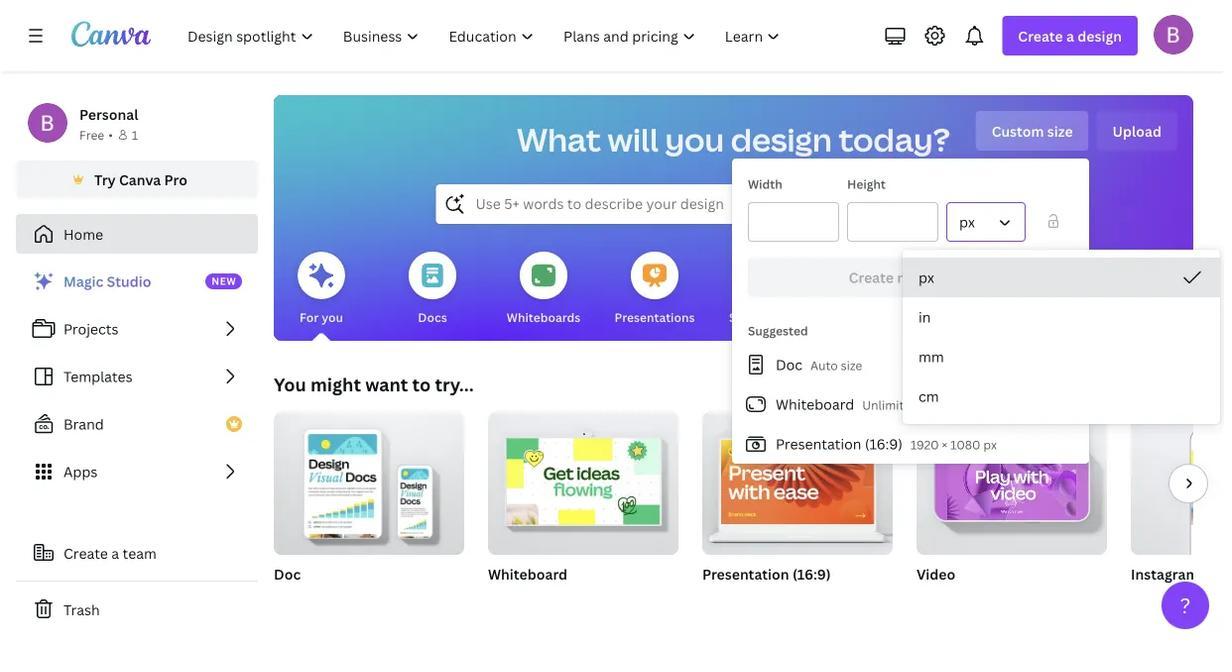 Task type: describe. For each thing, give the bounding box(es) containing it.
Units: px button
[[946, 202, 1026, 242]]

a for design
[[1066, 26, 1074, 45]]

create a design button
[[1002, 16, 1138, 56]]

trash link
[[16, 590, 258, 630]]

create a team
[[63, 544, 157, 563]]

projects link
[[16, 310, 258, 349]]

Width number field
[[761, 203, 826, 241]]

templates
[[63, 368, 132, 386]]

upload
[[1113, 122, 1162, 140]]

try...
[[435, 373, 474, 397]]

mm button
[[903, 337, 1220, 377]]

create new design
[[849, 268, 973, 287]]

px inside option
[[919, 268, 934, 287]]

whiteboards button
[[507, 238, 581, 341]]

units: px list box
[[903, 258, 1220, 417]]

whiteboard inside "list"
[[776, 395, 854, 414]]

doc for doc auto size
[[776, 356, 803, 374]]

whiteboards
[[507, 309, 581, 325]]

instagram
[[1131, 565, 1199, 584]]

1080 for instagram pos
[[1172, 591, 1202, 607]]

you might want to try...
[[274, 373, 474, 397]]

social media button
[[729, 238, 803, 341]]

to
[[412, 373, 431, 397]]

whiteboard inside group
[[488, 565, 568, 584]]

for you button
[[298, 238, 345, 341]]

px button
[[903, 258, 1220, 298]]

presentation for presentation (16:9) 1920 × 1080 px
[[776, 435, 862, 454]]

? button
[[1162, 582, 1209, 630]]

presentations button
[[615, 238, 695, 341]]

brand
[[63, 415, 104, 434]]

cm
[[919, 387, 939, 406]]

1080 for presentation (16:9)
[[950, 437, 981, 453]]

videos button
[[853, 238, 901, 341]]

list containing doc
[[732, 345, 1089, 464]]

presentations
[[615, 309, 695, 325]]

doc group
[[274, 405, 464, 609]]

top level navigation element
[[175, 16, 797, 56]]

pro
[[164, 170, 187, 189]]

× for pos
[[1164, 591, 1169, 607]]

unlimited inside "list"
[[862, 397, 919, 414]]

new
[[897, 268, 925, 287]]

1
[[132, 126, 138, 143]]

in button
[[903, 298, 1220, 337]]

try
[[94, 170, 116, 189]]

1 horizontal spatial 1080
[[1131, 591, 1161, 607]]

px right height number field
[[959, 213, 975, 232]]

design for create a design
[[1078, 26, 1122, 45]]

free •
[[79, 126, 113, 143]]

new
[[211, 275, 236, 288]]

whiteboard group
[[488, 405, 679, 609]]

•
[[108, 126, 113, 143]]

size inside dropdown button
[[1047, 122, 1073, 140]]

height
[[847, 176, 886, 192]]

group for video
[[917, 405, 1107, 556]]

today?
[[839, 118, 950, 161]]

home link
[[16, 214, 258, 254]]

trash
[[63, 601, 100, 620]]

media
[[767, 309, 803, 325]]

custom size button
[[976, 111, 1089, 151]]

px option
[[903, 258, 1220, 298]]

video group
[[917, 405, 1107, 609]]

magic studio
[[63, 272, 151, 291]]

Height number field
[[860, 203, 926, 241]]

apps link
[[16, 452, 258, 492]]

create for create new design
[[849, 268, 894, 287]]

you
[[274, 373, 306, 397]]

mm
[[919, 348, 944, 367]]

presentation (16:9) 1920 × 1080 px
[[776, 435, 997, 454]]

px inside instagram pos 1080 × 1080 px
[[1205, 591, 1219, 607]]

group for whiteboard
[[488, 405, 679, 556]]

team
[[123, 544, 157, 563]]

try canva pro button
[[16, 161, 258, 198]]

in
[[919, 308, 931, 327]]

social
[[729, 309, 764, 325]]

px inside presentation (16:9) 1920 × 1080 px
[[983, 437, 997, 453]]

might
[[311, 373, 361, 397]]

create a team button
[[16, 534, 258, 573]]

upload button
[[1097, 111, 1178, 151]]



Task type: vqa. For each thing, say whether or not it's contained in the screenshot.


Task type: locate. For each thing, give the bounding box(es) containing it.
whiteboard
[[776, 395, 854, 414], [488, 565, 568, 584]]

1080
[[950, 437, 981, 453], [1131, 591, 1161, 607], [1172, 591, 1202, 607]]

a
[[1066, 26, 1074, 45], [111, 544, 119, 563]]

1 vertical spatial whiteboard
[[488, 565, 568, 584]]

mm option
[[903, 337, 1220, 377]]

1920
[[911, 437, 939, 453]]

will
[[608, 118, 659, 161]]

what
[[517, 118, 601, 161]]

× inside presentation (16:9) 1920 × 1080 px
[[942, 437, 948, 453]]

instagram post (square) group
[[1131, 413, 1225, 609]]

0 vertical spatial a
[[1066, 26, 1074, 45]]

1 horizontal spatial ×
[[1164, 591, 1169, 607]]

0 vertical spatial presentation
[[776, 435, 862, 454]]

presentation (16:9) group
[[702, 413, 893, 609]]

1 vertical spatial size
[[841, 358, 862, 374]]

2 vertical spatial design
[[928, 268, 973, 287]]

design for create new design
[[928, 268, 973, 287]]

unlimited inside the "whiteboard" group
[[488, 591, 544, 607]]

1 vertical spatial ×
[[1164, 591, 1169, 607]]

a inside button
[[111, 544, 119, 563]]

magic
[[63, 272, 103, 291]]

brand link
[[16, 405, 258, 444]]

design up width at the top of the page
[[731, 118, 832, 161]]

0 horizontal spatial a
[[111, 544, 119, 563]]

1 vertical spatial whiteboard unlimited
[[488, 565, 568, 607]]

design inside button
[[928, 268, 973, 287]]

create for create a team
[[63, 544, 108, 563]]

whiteboard unlimited inside the "whiteboard" group
[[488, 565, 568, 607]]

you right will
[[665, 118, 724, 161]]

0 horizontal spatial 1080
[[950, 437, 981, 453]]

videos
[[857, 309, 897, 325]]

list
[[16, 262, 258, 492], [732, 345, 1089, 464]]

group
[[274, 405, 464, 556], [488, 405, 679, 556], [917, 405, 1107, 556], [702, 413, 893, 556], [1131, 413, 1225, 556]]

docs
[[418, 309, 447, 325]]

you inside button
[[322, 309, 343, 325]]

apps
[[63, 463, 98, 482]]

1 vertical spatial (16:9)
[[793, 565, 831, 584]]

× for (16:9)
[[942, 437, 948, 453]]

create up custom size
[[1018, 26, 1063, 45]]

px up in
[[919, 268, 934, 287]]

1080 inside presentation (16:9) 1920 × 1080 px
[[950, 437, 981, 453]]

a for team
[[111, 544, 119, 563]]

custom
[[992, 122, 1044, 140]]

create inside create new design button
[[849, 268, 894, 287]]

for you
[[300, 309, 343, 325]]

1 horizontal spatial size
[[1047, 122, 1073, 140]]

0 vertical spatial (16:9)
[[865, 435, 903, 454]]

size inside doc auto size
[[841, 358, 862, 374]]

× inside instagram pos 1080 × 1080 px
[[1164, 591, 1169, 607]]

0 vertical spatial create
[[1018, 26, 1063, 45]]

you right for
[[322, 309, 343, 325]]

2 horizontal spatial create
[[1018, 26, 1063, 45]]

2 horizontal spatial 1080
[[1172, 591, 1202, 607]]

create inside create a team button
[[63, 544, 108, 563]]

design right new
[[928, 268, 973, 287]]

1 horizontal spatial you
[[665, 118, 724, 161]]

0 horizontal spatial whiteboard unlimited
[[488, 565, 568, 607]]

1 horizontal spatial list
[[732, 345, 1089, 464]]

whiteboard unlimited inside "list"
[[776, 395, 919, 414]]

create left new
[[849, 268, 894, 287]]

0 horizontal spatial size
[[841, 358, 862, 374]]

projects
[[63, 320, 119, 339]]

studio
[[107, 272, 151, 291]]

1 vertical spatial you
[[322, 309, 343, 325]]

0 horizontal spatial you
[[322, 309, 343, 325]]

0 vertical spatial ×
[[942, 437, 948, 453]]

create inside create a design dropdown button
[[1018, 26, 1063, 45]]

auto
[[811, 358, 838, 374]]

0 horizontal spatial design
[[731, 118, 832, 161]]

create left team
[[63, 544, 108, 563]]

2 vertical spatial create
[[63, 544, 108, 563]]

create for create a design
[[1018, 26, 1063, 45]]

None search field
[[436, 185, 1031, 224]]

social media
[[729, 309, 803, 325]]

cm option
[[903, 377, 1220, 417]]

1 horizontal spatial whiteboard unlimited
[[776, 395, 919, 414]]

0 horizontal spatial whiteboard
[[488, 565, 568, 584]]

1 horizontal spatial design
[[928, 268, 973, 287]]

canva
[[119, 170, 161, 189]]

list containing magic studio
[[16, 262, 258, 492]]

×
[[942, 437, 948, 453], [1164, 591, 1169, 607]]

presentation inside "list"
[[776, 435, 862, 454]]

px right 1920
[[983, 437, 997, 453]]

1 horizontal spatial whiteboard
[[776, 395, 854, 414]]

create a design
[[1018, 26, 1122, 45]]

0 horizontal spatial list
[[16, 262, 258, 492]]

× left ?
[[1164, 591, 1169, 607]]

doc for doc
[[274, 565, 301, 584]]

whiteboard unlimited
[[776, 395, 919, 414], [488, 565, 568, 607]]

instagram pos 1080 × 1080 px
[[1131, 565, 1225, 607]]

presentation for presentation (16:9)
[[702, 565, 789, 584]]

personal
[[79, 105, 138, 124]]

2 horizontal spatial design
[[1078, 26, 1122, 45]]

want
[[365, 373, 408, 397]]

presentation inside group
[[702, 565, 789, 584]]

group for presentation (16:9)
[[702, 413, 893, 556]]

1 horizontal spatial doc
[[776, 356, 803, 374]]

(16:9) inside group
[[793, 565, 831, 584]]

0 horizontal spatial (16:9)
[[793, 565, 831, 584]]

create new design button
[[748, 258, 1073, 298]]

design inside dropdown button
[[1078, 26, 1122, 45]]

1 vertical spatial unlimited
[[488, 591, 544, 607]]

0 vertical spatial design
[[1078, 26, 1122, 45]]

presentation
[[776, 435, 862, 454], [702, 565, 789, 584]]

bob builder image
[[1154, 15, 1193, 54]]

?
[[1180, 592, 1191, 620]]

(16:9)
[[865, 435, 903, 454], [793, 565, 831, 584]]

1080 × 1080 px button
[[1131, 589, 1225, 609]]

doc inside group
[[274, 565, 301, 584]]

Search search field
[[476, 186, 992, 223]]

1 horizontal spatial (16:9)
[[865, 435, 903, 454]]

1 horizontal spatial unlimited
[[862, 397, 919, 414]]

1 horizontal spatial create
[[849, 268, 894, 287]]

custom size
[[992, 122, 1073, 140]]

1 vertical spatial create
[[849, 268, 894, 287]]

presentation (16:9)
[[702, 565, 831, 584]]

doc
[[776, 356, 803, 374], [274, 565, 301, 584]]

in option
[[903, 298, 1220, 337]]

1 vertical spatial doc
[[274, 565, 301, 584]]

0 horizontal spatial unlimited
[[488, 591, 544, 607]]

0 horizontal spatial create
[[63, 544, 108, 563]]

(16:9) for presentation (16:9) 1920 × 1080 px
[[865, 435, 903, 454]]

docs button
[[409, 238, 456, 341]]

video
[[917, 565, 955, 584]]

(16:9) inside "list"
[[865, 435, 903, 454]]

0 vertical spatial unlimited
[[862, 397, 919, 414]]

1 horizontal spatial a
[[1066, 26, 1074, 45]]

design
[[1078, 26, 1122, 45], [731, 118, 832, 161], [928, 268, 973, 287]]

what will you design today?
[[517, 118, 950, 161]]

home
[[63, 225, 103, 244]]

doc inside "list"
[[776, 356, 803, 374]]

for
[[300, 309, 319, 325]]

create
[[1018, 26, 1063, 45], [849, 268, 894, 287], [63, 544, 108, 563]]

templates link
[[16, 357, 258, 397]]

a inside dropdown button
[[1066, 26, 1074, 45]]

size
[[1047, 122, 1073, 140], [841, 358, 862, 374]]

0 vertical spatial doc
[[776, 356, 803, 374]]

1 vertical spatial design
[[731, 118, 832, 161]]

you
[[665, 118, 724, 161], [322, 309, 343, 325]]

size right custom at right
[[1047, 122, 1073, 140]]

px
[[959, 213, 975, 232], [919, 268, 934, 287], [983, 437, 997, 453], [1205, 591, 1219, 607]]

doc auto size
[[776, 356, 862, 374]]

0 horizontal spatial doc
[[274, 565, 301, 584]]

group for doc
[[274, 405, 464, 556]]

width
[[748, 176, 782, 192]]

× right 1920
[[942, 437, 948, 453]]

size right auto
[[841, 358, 862, 374]]

free
[[79, 126, 104, 143]]

suggested
[[748, 323, 808, 339]]

0 horizontal spatial ×
[[942, 437, 948, 453]]

1 vertical spatial presentation
[[702, 565, 789, 584]]

0 vertical spatial whiteboard unlimited
[[776, 395, 919, 414]]

0 vertical spatial size
[[1047, 122, 1073, 140]]

cm button
[[903, 377, 1220, 417]]

0 vertical spatial whiteboard
[[776, 395, 854, 414]]

0 vertical spatial you
[[665, 118, 724, 161]]

pos
[[1202, 565, 1225, 584]]

px down the pos
[[1205, 591, 1219, 607]]

group for instagram pos
[[1131, 413, 1225, 556]]

design left bob builder icon
[[1078, 26, 1122, 45]]

(16:9) for presentation (16:9)
[[793, 565, 831, 584]]

try canva pro
[[94, 170, 187, 189]]

1 vertical spatial a
[[111, 544, 119, 563]]

unlimited
[[862, 397, 919, 414], [488, 591, 544, 607]]



